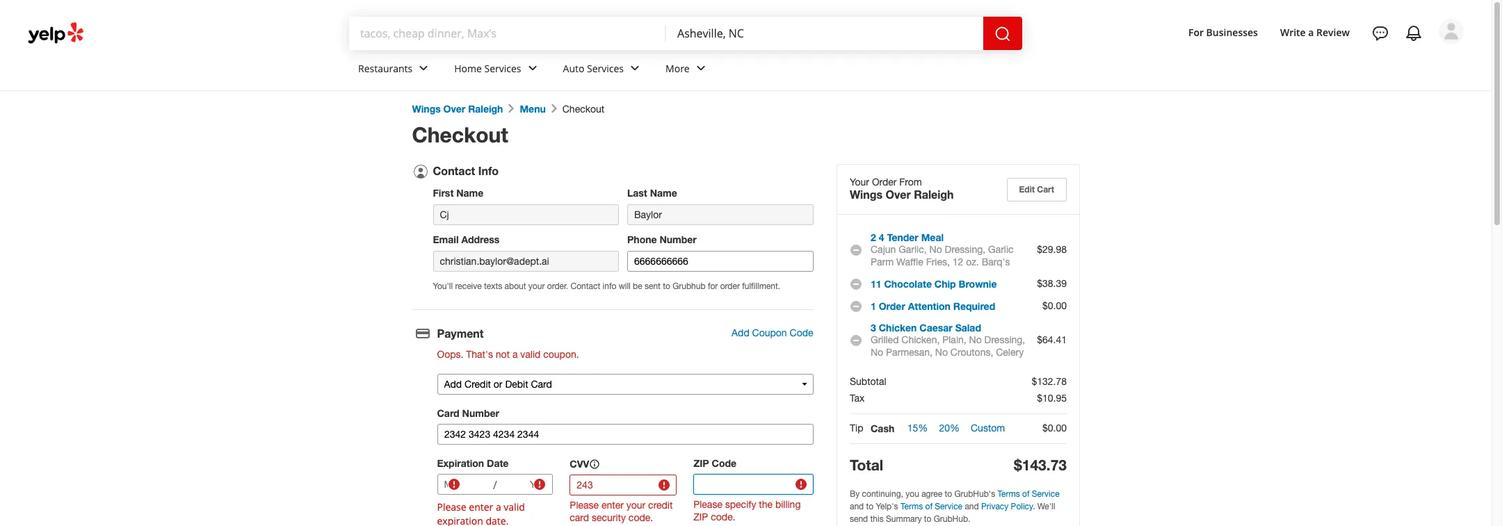 Task type: locate. For each thing, give the bounding box(es) containing it.
credit
[[648, 500, 673, 511]]

2 name from the left
[[650, 187, 677, 199]]

ZIP Code text field
[[694, 475, 813, 495]]

valid right not
[[520, 349, 541, 360]]

please up card
[[570, 500, 599, 511]]

1 horizontal spatial your
[[626, 500, 646, 511]]

24 chevron down v2 image for home services
[[524, 60, 541, 77]]

0 vertical spatial $0.00
[[1042, 301, 1067, 312]]

to
[[663, 281, 670, 291], [945, 490, 952, 500], [866, 502, 873, 512], [924, 515, 931, 525]]

Expiration year text field
[[524, 475, 552, 495]]

0 vertical spatial service
[[1032, 490, 1059, 500]]

20% button
[[939, 423, 959, 436]]

required
[[953, 301, 995, 312]]

Expiration month text field
[[438, 475, 467, 495]]

terms
[[997, 490, 1020, 500], [900, 502, 923, 512]]

1 vertical spatial valid
[[504, 501, 525, 514]]

grubhub's
[[954, 490, 995, 500]]

contact up first name in the top left of the page
[[433, 164, 475, 177]]

24 chevron down v2 image inside more link
[[693, 60, 709, 77]]

1 horizontal spatial wings
[[850, 188, 882, 201]]

0 horizontal spatial services
[[484, 62, 521, 75]]

auto services link
[[552, 50, 655, 90]]

0 horizontal spatial a
[[496, 501, 501, 514]]

a
[[1309, 25, 1314, 39], [513, 349, 518, 360], [496, 501, 501, 514]]

order right 1
[[879, 301, 905, 312]]

no inside the 2 4 tender meal cajun garlic, no dressing, garlic parm waffle fries, 12 oz. barq's root beer
[[929, 244, 942, 255]]

code
[[790, 328, 813, 339], [712, 458, 737, 470]]

the
[[759, 500, 773, 511]]

tender
[[887, 232, 918, 243]]

  text field for tacos, cheap dinner, max's text field
[[360, 26, 655, 41]]

please inside please enter your credit card security code.
[[570, 500, 599, 511]]

/
[[493, 478, 497, 493]]

raleigh inside your order from wings over raleigh
[[914, 188, 954, 201]]

your left order.
[[528, 281, 545, 291]]

24 chevron down v2 image right restaurants
[[415, 60, 432, 77]]

0 horizontal spatial terms
[[900, 502, 923, 512]]

code. down credit
[[629, 513, 653, 524]]

address, neighborhood, city, state or zip text field
[[677, 26, 972, 41]]

last name
[[627, 187, 677, 199]]

raleigh down home services link at the left top of page
[[468, 103, 503, 114]]

service up grubhub.
[[935, 502, 962, 512]]

1 horizontal spatial waffle
[[970, 360, 997, 371]]

valid up date.
[[504, 501, 525, 514]]

over
[[443, 103, 465, 114], [885, 188, 911, 201]]

terms of service link
[[997, 490, 1059, 500], [900, 502, 962, 512]]

dressing, up 12
[[945, 244, 985, 255]]

wings over raleigh
[[412, 103, 503, 114]]

3
[[870, 322, 876, 334]]

enter inside the please enter a valid expiration date.
[[469, 501, 493, 514]]

0 vertical spatial raleigh
[[468, 103, 503, 114]]

meal
[[921, 232, 944, 243]]

24 chevron down v2 image right more
[[693, 60, 709, 77]]

a right write
[[1309, 25, 1314, 39]]

11 chocolate chip brownie
[[870, 278, 997, 290]]

a right not
[[513, 349, 518, 360]]

0 horizontal spatial enter
[[469, 501, 493, 514]]

CVV text field
[[570, 475, 677, 496]]

name
[[456, 187, 484, 199], [650, 187, 677, 199]]

raleigh up 'meal'
[[914, 188, 954, 201]]

. we'll send this summary to grubhub.
[[850, 502, 1055, 525]]

zip up the zip code "text field"
[[694, 458, 709, 470]]

will
[[619, 281, 631, 291]]

1 vertical spatial terms
[[900, 502, 923, 512]]

0 horizontal spatial over
[[443, 103, 465, 114]]

24 chevron down v2 image inside restaurants link
[[415, 60, 432, 77]]

zip code
[[694, 458, 737, 470]]

please for expiration
[[437, 501, 466, 514]]

valid inside the please enter a valid expiration date.
[[504, 501, 525, 514]]

0 horizontal spatial contact
[[433, 164, 475, 177]]

cajun
[[870, 244, 896, 255]]

1 horizontal spatial code
[[790, 328, 813, 339]]

None search field
[[349, 17, 1039, 50]]

more
[[666, 62, 690, 75]]

0 vertical spatial valid
[[520, 349, 541, 360]]

2 horizontal spatial a
[[1309, 25, 1314, 39]]

please left specify
[[694, 500, 723, 511]]

$0.00 down $10.95
[[1042, 423, 1067, 434]]

order inside your order from wings over raleigh
[[872, 177, 896, 188]]

please up expiration
[[437, 501, 466, 514]]

1 horizontal spatial 24 chevron down v2 image
[[524, 60, 541, 77]]

0 vertical spatial terms of service link
[[997, 490, 1059, 500]]

services right home
[[484, 62, 521, 75]]

2 zip from the top
[[694, 512, 708, 523]]

order right your
[[872, 177, 896, 188]]

1 vertical spatial a
[[513, 349, 518, 360]]

wings
[[412, 103, 441, 114], [850, 188, 882, 201]]

1 horizontal spatial number
[[660, 233, 697, 245]]

number right card
[[462, 408, 499, 420]]

waffle down garlic,
[[896, 257, 923, 268]]

1 horizontal spatial code.
[[711, 512, 736, 523]]

0 horizontal spatial terms of service link
[[900, 502, 962, 512]]

$0.00 down $38.39
[[1042, 301, 1067, 312]]

1 vertical spatial wings
[[850, 188, 882, 201]]

waffle down croutons,
[[970, 360, 997, 371]]

grubhub
[[673, 281, 706, 291]]

sent
[[645, 281, 661, 291]]

notifications image
[[1406, 25, 1422, 42]]

2
[[870, 232, 876, 243]]

1 horizontal spatial contact
[[571, 281, 600, 291]]

0 horizontal spatial name
[[456, 187, 484, 199]]

0 horizontal spatial checkout
[[412, 122, 508, 147]]

1 horizontal spatial terms of service link
[[997, 490, 1059, 500]]

2 24 chevron down v2 image from the left
[[524, 60, 541, 77]]

1 vertical spatial zip
[[694, 512, 708, 523]]

code. inside please enter your credit card security code.
[[629, 513, 653, 524]]

wings down restaurants link
[[412, 103, 441, 114]]

and
[[850, 502, 864, 512], [965, 502, 979, 512]]

no up loaded
[[935, 347, 948, 358]]

your inside please enter your credit card security code.
[[626, 500, 646, 511]]

1 vertical spatial contact
[[571, 281, 600, 291]]

1 name from the left
[[456, 187, 484, 199]]

a inside the please enter a valid expiration date.
[[496, 501, 501, 514]]

2   text field from the left
[[677, 26, 972, 41]]

fulfillment.
[[742, 281, 780, 291]]

and down grubhub's
[[965, 502, 979, 512]]

of down the agree
[[925, 502, 932, 512]]

1 horizontal spatial enter
[[602, 500, 624, 511]]

add coupon code link
[[732, 328, 813, 339]]

$143.73
[[1014, 457, 1067, 475]]

24 chevron down v2 image up 'menu' link
[[524, 60, 541, 77]]

1 horizontal spatial and
[[965, 502, 979, 512]]

2 vertical spatial a
[[496, 501, 501, 514]]

name down contact info
[[456, 187, 484, 199]]

code. down specify
[[711, 512, 736, 523]]

.
[[1033, 502, 1035, 512]]

2 horizontal spatial please
[[694, 500, 723, 511]]

over right your
[[885, 188, 911, 201]]

3 24 chevron down v2 image from the left
[[693, 60, 709, 77]]

wings up the 2
[[850, 188, 882, 201]]

dressing, up celery
[[984, 335, 1025, 346]]

please inside please specify the billing zip code.
[[694, 500, 723, 511]]

0 vertical spatial contact
[[433, 164, 475, 177]]

name right last
[[650, 187, 677, 199]]

0 vertical spatial terms
[[997, 490, 1020, 500]]

0 horizontal spatial code.
[[629, 513, 653, 524]]

0 vertical spatial order
[[872, 177, 896, 188]]

a up date.
[[496, 501, 501, 514]]

edit cart
[[1019, 184, 1054, 194]]

terms down you
[[900, 502, 923, 512]]

about
[[505, 281, 526, 291]]

service
[[1032, 490, 1059, 500], [935, 502, 962, 512]]

0 vertical spatial zip
[[694, 458, 709, 470]]

1 vertical spatial $0.00
[[1042, 423, 1067, 434]]

search image
[[995, 25, 1011, 42], [995, 25, 1011, 42]]

agree
[[921, 490, 942, 500]]

enter for security
[[602, 500, 624, 511]]

code up the zip code "text field"
[[712, 458, 737, 470]]

first
[[433, 187, 454, 199]]

terms up the privacy policy link
[[997, 490, 1020, 500]]

write a review
[[1280, 25, 1350, 39]]

2 $0.00 from the top
[[1042, 423, 1067, 434]]

24 chevron down v2 image
[[415, 60, 432, 77], [524, 60, 541, 77], [693, 60, 709, 77]]

1 vertical spatial of
[[925, 502, 932, 512]]

1 horizontal spatial over
[[885, 188, 911, 201]]

1 vertical spatial code
[[712, 458, 737, 470]]

zip down zip code
[[694, 512, 708, 523]]

enter up date.
[[469, 501, 493, 514]]

1 services from the left
[[484, 62, 521, 75]]

terms of service link up . at bottom
[[997, 490, 1059, 500]]

by continuing, you agree to grubhub's terms of service and to yelp's terms of service and privacy policy
[[850, 490, 1059, 512]]

1 horizontal spatial services
[[587, 62, 624, 75]]

service up we'll
[[1032, 490, 1059, 500]]

1 zip from the top
[[694, 458, 709, 470]]

0 horizontal spatial   text field
[[360, 26, 655, 41]]

1 horizontal spatial   text field
[[677, 26, 972, 41]]

1 vertical spatial checkout
[[412, 122, 508, 147]]

your down cvv text field
[[626, 500, 646, 511]]

please
[[694, 500, 723, 511], [570, 500, 599, 511], [437, 501, 466, 514]]

0 horizontal spatial please
[[437, 501, 466, 514]]

phone number
[[627, 233, 697, 245]]

2 horizontal spatial 24 chevron down v2 image
[[693, 60, 709, 77]]

that's
[[466, 349, 493, 360]]

1 horizontal spatial raleigh
[[914, 188, 954, 201]]

  text field for address, neighborhood, city, state or zip text box
[[677, 26, 972, 41]]

no down 'meal'
[[929, 244, 942, 255]]

0 horizontal spatial raleigh
[[468, 103, 503, 114]]

enter inside please enter your credit card security code.
[[602, 500, 624, 511]]

more link
[[655, 50, 720, 90]]

1 vertical spatial raleigh
[[914, 188, 954, 201]]

0 vertical spatial of
[[1022, 490, 1029, 500]]

1 vertical spatial dressing,
[[984, 335, 1025, 346]]

enter up security
[[602, 500, 624, 511]]

you
[[905, 490, 919, 500]]

1 horizontal spatial of
[[1022, 490, 1029, 500]]

0 horizontal spatial 24 chevron down v2 image
[[415, 60, 432, 77]]

attention
[[908, 301, 950, 312]]

please enter your credit card security code.
[[570, 500, 673, 524]]

1 horizontal spatial terms
[[997, 490, 1020, 500]]

0 vertical spatial number
[[660, 233, 697, 245]]

0 horizontal spatial your
[[528, 281, 545, 291]]

code right coupon
[[790, 328, 813, 339]]

4
[[879, 232, 884, 243]]

0 vertical spatial checkout
[[563, 103, 605, 114]]

and down by
[[850, 502, 864, 512]]

of up policy
[[1022, 490, 1029, 500]]

valid
[[520, 349, 541, 360], [504, 501, 525, 514]]

checkout down the wings over raleigh
[[412, 122, 508, 147]]

0 vertical spatial code
[[790, 328, 813, 339]]

0 vertical spatial waffle
[[896, 257, 923, 268]]

grubhub.
[[934, 515, 970, 525]]

checkout inside region
[[412, 122, 508, 147]]

brownie
[[958, 278, 997, 290]]

checkout region
[[408, 118, 1080, 527]]

waffle inside the 2 4 tender meal cajun garlic, no dressing, garlic parm waffle fries, 12 oz. barq's root beer
[[896, 257, 923, 268]]

for businesses
[[1189, 25, 1258, 39]]

contact left info
[[571, 281, 600, 291]]

1 vertical spatial waffle
[[970, 360, 997, 371]]

2 services from the left
[[587, 62, 624, 75]]

1 vertical spatial over
[[885, 188, 911, 201]]

0 horizontal spatial number
[[462, 408, 499, 420]]

sticks
[[870, 360, 897, 371]]

number for card number
[[462, 408, 499, 420]]

1 vertical spatial your
[[626, 500, 646, 511]]

0 horizontal spatial wings
[[412, 103, 441, 114]]

home services
[[454, 62, 521, 75]]

no
[[929, 244, 942, 255], [969, 335, 982, 346], [870, 347, 883, 358], [935, 347, 948, 358]]

to right summary
[[924, 515, 931, 525]]

beer
[[894, 269, 914, 280]]

auto
[[563, 62, 585, 75]]

menu link
[[520, 103, 546, 114]]

dressing, inside the 2 4 tender meal cajun garlic, no dressing, garlic parm waffle fries, 12 oz. barq's root beer
[[945, 244, 985, 255]]

zip
[[694, 458, 709, 470], [694, 512, 708, 523]]

0 vertical spatial dressing,
[[945, 244, 985, 255]]

over down home
[[443, 103, 465, 114]]

0 vertical spatial your
[[528, 281, 545, 291]]

24 chevron down v2 image inside home services link
[[524, 60, 541, 77]]

1 horizontal spatial please
[[570, 500, 599, 511]]

checkout
[[563, 103, 605, 114], [412, 122, 508, 147]]

1 vertical spatial number
[[462, 408, 499, 420]]

to inside . we'll send this summary to grubhub.
[[924, 515, 931, 525]]

number right phone
[[660, 233, 697, 245]]

0 horizontal spatial and
[[850, 502, 864, 512]]

by
[[850, 490, 859, 500]]

2 4 tender meal cajun garlic, no dressing, garlic parm waffle fries, 12 oz. barq's root beer
[[870, 232, 1013, 280]]

write a review link
[[1275, 20, 1356, 45]]

yelp's
[[876, 502, 898, 512]]

1 horizontal spatial name
[[650, 187, 677, 199]]

services left 24 chevron down v2 image
[[587, 62, 624, 75]]

we'll
[[1037, 502, 1055, 512]]

1   text field from the left
[[360, 26, 655, 41]]

1 24 chevron down v2 image from the left
[[415, 60, 432, 77]]

0 vertical spatial over
[[443, 103, 465, 114]]

your
[[528, 281, 545, 291], [626, 500, 646, 511]]

first name
[[433, 187, 484, 199]]

  text field
[[360, 26, 655, 41], [677, 26, 972, 41]]

oz.
[[966, 257, 979, 268]]

0 horizontal spatial waffle
[[896, 257, 923, 268]]

to right sent
[[663, 281, 670, 291]]

custom button
[[971, 423, 1005, 436]]

First Name text field
[[433, 204, 619, 225]]

security
[[592, 513, 626, 524]]

restaurants link
[[347, 50, 443, 90]]

1 vertical spatial order
[[879, 301, 905, 312]]

to up this
[[866, 502, 873, 512]]

please inside the please enter a valid expiration date.
[[437, 501, 466, 514]]

1 vertical spatial service
[[935, 502, 962, 512]]

privacy policy link
[[981, 502, 1033, 512]]

croutons,
[[950, 347, 993, 358]]

terms of service link down the agree
[[900, 502, 962, 512]]

checkout down auto
[[563, 103, 605, 114]]

$64.41
[[1037, 335, 1067, 346]]

1 $0.00 from the top
[[1042, 301, 1067, 312]]



Task type: describe. For each thing, give the bounding box(es) containing it.
cvv
[[570, 459, 589, 470]]

order
[[720, 281, 740, 291]]

order for required
[[879, 301, 905, 312]]

code. inside please specify the billing zip code.
[[711, 512, 736, 523]]

Phone Number telephone field
[[627, 251, 813, 272]]

oops.
[[437, 349, 463, 360]]

expiration
[[437, 458, 484, 470]]

summary
[[886, 515, 922, 525]]

email address
[[433, 233, 500, 245]]

1 horizontal spatial service
[[1032, 490, 1059, 500]]

oops. that's not a valid coupon.
[[437, 349, 579, 360]]

$38.39
[[1037, 278, 1067, 290]]

services for home services
[[484, 62, 521, 75]]

add
[[732, 328, 750, 339]]

($1.49),
[[900, 360, 932, 371]]

wings over raleigh link
[[412, 103, 503, 114]]

edit cart button
[[1006, 178, 1067, 201]]

enter for date.
[[469, 501, 493, 514]]

last
[[627, 187, 647, 199]]

waffle inside '3 chicken caesar salad grilled chicken, plain, no dressing, no parmesan, no croutons, celery sticks ($1.49), loaded waffle fries ($6.99)'
[[970, 360, 997, 371]]

coupon.
[[543, 349, 579, 360]]

cash
[[870, 423, 894, 435]]

15%
[[907, 423, 928, 434]]

total
[[850, 457, 883, 475]]

wings inside your order from wings over raleigh
[[850, 188, 882, 201]]

please enter a valid expiration date.
[[437, 501, 525, 527]]

for businesses link
[[1183, 20, 1264, 45]]

24 chevron down v2 image
[[627, 60, 643, 77]]

1
[[870, 301, 876, 312]]

root
[[870, 269, 891, 280]]

1 horizontal spatial checkout
[[563, 103, 605, 114]]

businesses
[[1206, 25, 1258, 39]]

card number input frame element
[[444, 429, 806, 441]]

0 vertical spatial a
[[1309, 25, 1314, 39]]

card
[[570, 513, 589, 524]]

0 horizontal spatial of
[[925, 502, 932, 512]]

1 horizontal spatial a
[[513, 349, 518, 360]]

add coupon code
[[732, 328, 813, 339]]

($6.99)
[[870, 372, 900, 383]]

for
[[708, 281, 718, 291]]

fries,
[[926, 257, 950, 268]]

0 horizontal spatial service
[[935, 502, 962, 512]]

messages image
[[1372, 25, 1389, 42]]

notifications image
[[1406, 25, 1422, 42]]

date.
[[486, 515, 509, 527]]

you'll
[[433, 281, 453, 291]]

home services link
[[443, 50, 552, 90]]

parmesan,
[[886, 347, 932, 358]]

receive
[[455, 281, 482, 291]]

parm
[[870, 257, 894, 268]]

0 horizontal spatial code
[[712, 458, 737, 470]]

Email Address email field
[[433, 251, 619, 272]]

1 order attention required
[[870, 301, 995, 312]]

send
[[850, 515, 868, 525]]

to right the agree
[[945, 490, 952, 500]]

cj b. image
[[1439, 19, 1464, 44]]

restaurants
[[358, 62, 413, 75]]

subtotal
[[850, 377, 886, 388]]

policy
[[1011, 502, 1033, 512]]

privacy
[[981, 502, 1008, 512]]

15% button
[[907, 423, 928, 436]]

please for zip
[[694, 500, 723, 511]]

celery
[[996, 347, 1024, 358]]

address
[[461, 233, 500, 245]]

zip inside please specify the billing zip code.
[[694, 512, 708, 523]]

24 chevron down v2 image for restaurants
[[415, 60, 432, 77]]

home
[[454, 62, 482, 75]]

tax
[[850, 393, 864, 404]]

Last Name text field
[[627, 204, 813, 225]]

0 vertical spatial wings
[[412, 103, 441, 114]]

please specify the billing zip code.
[[694, 500, 801, 523]]

specify
[[725, 500, 756, 511]]

1 vertical spatial terms of service link
[[900, 502, 962, 512]]

over inside your order from wings over raleigh
[[885, 188, 911, 201]]

from
[[899, 177, 922, 188]]

not
[[496, 349, 510, 360]]

contact info
[[433, 164, 499, 177]]

billing
[[775, 500, 801, 511]]

cash button
[[870, 423, 894, 436]]

$29.98
[[1037, 244, 1067, 255]]

order for wings
[[872, 177, 896, 188]]

no up croutons,
[[969, 335, 982, 346]]

write
[[1280, 25, 1306, 39]]

messages image
[[1372, 25, 1389, 42]]

what is cvv? image
[[589, 459, 600, 470]]

garlic
[[988, 244, 1013, 255]]

2 and from the left
[[965, 502, 979, 512]]

chicken,
[[901, 335, 940, 346]]

this
[[870, 515, 883, 525]]

card
[[437, 408, 460, 420]]

dressing, inside '3 chicken caesar salad grilled chicken, plain, no dressing, no parmesan, no croutons, celery sticks ($1.49), loaded waffle fries ($6.99)'
[[984, 335, 1025, 346]]

1 and from the left
[[850, 502, 864, 512]]

tip
[[850, 423, 863, 434]]

$132.78
[[1031, 377, 1067, 388]]

auto services
[[563, 62, 624, 75]]

please for card
[[570, 500, 599, 511]]

expiration
[[437, 515, 483, 527]]

date
[[487, 458, 509, 470]]

services for auto services
[[587, 62, 624, 75]]

number for phone number
[[660, 233, 697, 245]]

3 chicken caesar salad grilled chicken, plain, no dressing, no parmesan, no croutons, celery sticks ($1.49), loaded waffle fries ($6.99)
[[870, 322, 1025, 383]]

name for last name
[[650, 187, 677, 199]]

24 chevron down v2 image for more
[[693, 60, 709, 77]]

payment
[[437, 327, 484, 340]]

tacos, cheap dinner, Max's text field
[[360, 26, 655, 41]]

continuing,
[[862, 490, 903, 500]]

salad
[[955, 322, 981, 334]]

chicken
[[879, 322, 917, 334]]

email
[[433, 233, 459, 245]]

20%
[[939, 423, 959, 434]]

caesar
[[919, 322, 952, 334]]

edit
[[1019, 184, 1035, 194]]

garlic,
[[898, 244, 927, 255]]

no up sticks
[[870, 347, 883, 358]]

name for first name
[[456, 187, 484, 199]]



Task type: vqa. For each thing, say whether or not it's contained in the screenshot.
4 stars to the bottom
no



